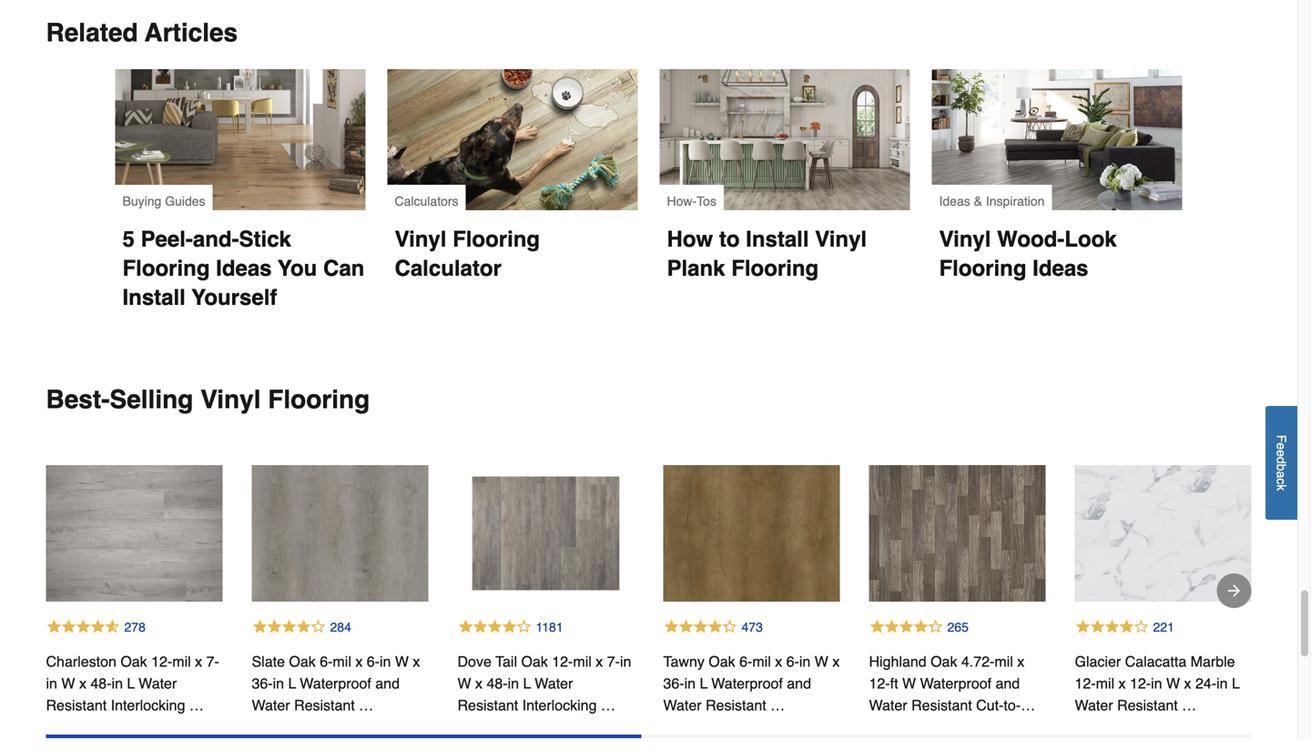 Task type: locate. For each thing, give the bounding box(es) containing it.
and inside tawny oak 6-mil x 6-in w x 36-in l waterproof and water resistant interlocking luxury vi
[[787, 675, 811, 692]]

mil left slate
[[172, 654, 191, 670]]

resistant up sheet on the right of page
[[912, 697, 972, 714]]

inspiration
[[986, 194, 1045, 209]]

w right ft
[[902, 675, 916, 692]]

1 horizontal spatial 48-
[[487, 675, 508, 692]]

mil
[[172, 654, 191, 670], [333, 654, 351, 670], [573, 654, 592, 670], [752, 654, 771, 670], [995, 654, 1013, 670], [1096, 675, 1115, 692]]

0 horizontal spatial 7-
[[206, 654, 219, 670]]

water up "length"
[[869, 697, 908, 714]]

l for slate
[[288, 675, 296, 692]]

mil down glacier
[[1096, 675, 1115, 692]]

vinyl flooring calculator
[[395, 227, 546, 281]]

5 l from the left
[[1232, 675, 1240, 692]]

2 waterproof from the left
[[711, 675, 783, 692]]

e up d
[[1274, 443, 1289, 450]]

vinyl inside vinyl flooring calculator
[[395, 227, 447, 252]]

resistant down 284
[[294, 697, 355, 714]]

36- down slate
[[252, 675, 273, 692]]

12- down highland
[[869, 675, 890, 692]]

w inside the 'charleston oak 12-mil x 7- in w x 48-in l water resistant interlocking luxury vinyl plank floor'
[[61, 675, 75, 692]]

36- inside tawny oak 6-mil x 6-in w x 36-in l waterproof and water resistant interlocking luxury vi
[[663, 675, 684, 692]]

12- down 1181
[[552, 654, 573, 670]]

plank inside how to install vinyl plank flooring
[[667, 256, 725, 281]]

6-
[[320, 654, 333, 670], [367, 654, 380, 670], [740, 654, 752, 670], [786, 654, 799, 670]]

d
[[1274, 457, 1289, 464]]

interlocking down 1181
[[522, 697, 597, 714]]

36- for tawny
[[663, 675, 684, 692]]

1 and from the left
[[375, 675, 400, 692]]

flooring inside vinyl flooring calculator
[[453, 227, 540, 252]]

sheet
[[948, 719, 986, 736]]

mil inside slate oak 6-mil x 6-in w x 36-in l waterproof and water resistant interlocking luxury vi
[[333, 654, 351, 670]]

plank
[[667, 256, 725, 281], [129, 719, 166, 736], [541, 719, 577, 736]]

l inside tawny oak 6-mil x 6-in w x 36-in l waterproof and water resistant interlocking luxury vi
[[700, 675, 708, 692]]

mil inside highland oak 4.72-mil x 12-ft w waterproof and water resistant cut-to- length vinyl sheet flooring
[[995, 654, 1013, 670]]

5 resistant from the left
[[912, 697, 972, 714]]

2 resistant from the left
[[294, 697, 355, 714]]

l inside slate oak 6-mil x 6-in w x 36-in l waterproof and water resistant interlocking luxury vi
[[288, 675, 296, 692]]

highland
[[869, 654, 927, 670]]

luxury inside "glacier calacatta marble 12-mil x 12-in w x 24-in l water resistant interlocking luxury vi"
[[1154, 719, 1197, 736]]

w left highland
[[815, 654, 829, 670]]

0 horizontal spatial and
[[375, 675, 400, 692]]

4 l from the left
[[700, 675, 708, 692]]

mil for tawny
[[752, 654, 771, 670]]

5
[[122, 227, 135, 252]]

oak inside the 'charleston oak 12-mil x 7- in w x 48-in l water resistant interlocking luxury vinyl plank floor'
[[120, 654, 147, 670]]

1 36- from the left
[[252, 675, 273, 692]]

mil inside the 'charleston oak 12-mil x 7- in w x 48-in l water resistant interlocking luxury vinyl plank floor'
[[172, 654, 191, 670]]

mil for highland
[[995, 654, 1013, 670]]

3 and from the left
[[996, 675, 1020, 692]]

1 48- from the left
[[91, 675, 112, 692]]

7- inside dove tail oak 12-mil x 7-in w x 48-in l water resistant interlocking luxury vinyl plank floor
[[607, 654, 620, 670]]

1 6- from the left
[[320, 654, 333, 670]]

mil for charleston
[[172, 654, 191, 670]]

resistant down 473
[[706, 697, 767, 714]]

to-
[[1004, 697, 1021, 714]]

l inside "glacier calacatta marble 12-mil x 12-in w x 24-in l water resistant interlocking luxury vi"
[[1232, 675, 1240, 692]]

resistant inside tawny oak 6-mil x 6-in w x 36-in l waterproof and water resistant interlocking luxury vi
[[706, 697, 767, 714]]

resistant
[[46, 697, 107, 714], [294, 697, 355, 714], [458, 697, 518, 714], [706, 697, 767, 714], [912, 697, 972, 714], [1117, 697, 1178, 714]]

l inside dove tail oak 12-mil x 7-in w x 48-in l water resistant interlocking luxury vinyl plank floor
[[523, 675, 531, 692]]

1 horizontal spatial plank
[[541, 719, 577, 736]]

resistant inside slate oak 6-mil x 6-in w x 36-in l waterproof and water resistant interlocking luxury vi
[[294, 697, 355, 714]]

ideas inside 5 peel-and-stick flooring ideas you can install yourself
[[216, 256, 272, 281]]

flooring
[[453, 227, 540, 252], [122, 256, 210, 281], [731, 256, 819, 281], [939, 256, 1027, 281], [268, 385, 370, 415], [990, 719, 1043, 736]]

length
[[869, 719, 909, 736]]

waterproof down 284
[[300, 675, 371, 692]]

l for tawny
[[700, 675, 708, 692]]

in
[[380, 654, 391, 670], [620, 654, 631, 670], [799, 654, 811, 670], [46, 675, 57, 692], [112, 675, 123, 692], [273, 675, 284, 692], [508, 675, 519, 692], [684, 675, 696, 692], [1151, 675, 1162, 692], [1217, 675, 1228, 692]]

5 luxury from the left
[[1154, 719, 1197, 736]]

waterproof
[[300, 675, 371, 692], [711, 675, 783, 692], [920, 675, 992, 692]]

oak inside slate oak 6-mil x 6-in w x 36-in l waterproof and water resistant interlocking luxury vi
[[289, 654, 316, 670]]

7- inside the 'charleston oak 12-mil x 7- in w x 48-in l water resistant interlocking luxury vinyl plank floor'
[[206, 654, 219, 670]]

interlocking down '278'
[[111, 697, 185, 714]]

guides
[[165, 194, 205, 209]]

e up b
[[1274, 450, 1289, 457]]

1181
[[536, 620, 563, 635]]

5 peel-and-stick flooring ideas you can install yourself
[[122, 227, 371, 310]]

36-
[[252, 675, 273, 692], [663, 675, 684, 692]]

ft
[[890, 675, 898, 692]]

cut-
[[976, 697, 1004, 714]]

48- inside the 'charleston oak 12-mil x 7- in w x 48-in l water resistant interlocking luxury vinyl plank floor'
[[91, 675, 112, 692]]

and
[[375, 675, 400, 692], [787, 675, 811, 692], [996, 675, 1020, 692]]

278
[[124, 620, 146, 635]]

2 and from the left
[[787, 675, 811, 692]]

and for slate oak 6-mil x 6-in w x 36-in l waterproof and water resistant interlocking luxury vi
[[375, 675, 400, 692]]

oak left 4.72-
[[931, 654, 958, 670]]

water down '278'
[[139, 675, 177, 692]]

waterproof down 4.72-
[[920, 675, 992, 692]]

tawny oak 6-mil x 6-in w x 36-in l waterproof and water resistant interlocking luxury vinyl plank flooring (22.17-sq ft/ carton) image
[[663, 466, 840, 602]]

0 horizontal spatial plank
[[129, 719, 166, 736]]

1 oak from the left
[[120, 654, 147, 670]]

water down 1181
[[535, 675, 573, 692]]

0 horizontal spatial 48-
[[91, 675, 112, 692]]

7- left slate
[[206, 654, 219, 670]]

vinyl inside "vinyl wood-look flooring ideas"
[[939, 227, 991, 252]]

w left dove
[[395, 654, 409, 670]]

slate oak 6-mil x 6-in w x 36-in l waterproof and water resistant interlocking luxury vinyl plank flooring (22.17-sq ft/ carton) image
[[252, 466, 428, 602]]

charleston oak 12-mil x 7- in w x 48-in l water resistant interlocking luxury vinyl plank floor link
[[46, 651, 226, 740]]

2 48- from the left
[[487, 675, 508, 692]]

dove tail oak 12-mil x 7-in w x 48-in l water resistant interlocking luxury vinyl plank floor link
[[458, 651, 638, 740]]

w inside slate oak 6-mil x 6-in w x 36-in l waterproof and water resistant interlocking luxury vi
[[395, 654, 409, 670]]

a kitchen with barnwood vinyl plank flooring, white cabinets and a marble waterfall island. image
[[660, 69, 910, 211]]

1 l from the left
[[127, 675, 135, 692]]

0 horizontal spatial ideas
[[216, 256, 272, 281]]

resistant inside "glacier calacatta marble 12-mil x 12-in w x 24-in l water resistant interlocking luxury vi"
[[1117, 697, 1178, 714]]

oak right slate
[[289, 654, 316, 670]]

oak inside dove tail oak 12-mil x 7-in w x 48-in l water resistant interlocking luxury vinyl plank floor
[[521, 654, 548, 670]]

36- inside slate oak 6-mil x 6-in w x 36-in l waterproof and water resistant interlocking luxury vi
[[252, 675, 273, 692]]

4 resistant from the left
[[706, 697, 767, 714]]

0 horizontal spatial install
[[122, 285, 186, 310]]

1 horizontal spatial ideas
[[939, 194, 971, 209]]

interlocking inside "glacier calacatta marble 12-mil x 12-in w x 24-in l water resistant interlocking luxury vi"
[[1075, 719, 1150, 736]]

waterproof down 473
[[711, 675, 783, 692]]

w inside dove tail oak 12-mil x 7-in w x 48-in l water resistant interlocking luxury vinyl plank floor
[[458, 675, 471, 692]]

4 oak from the left
[[709, 654, 735, 670]]

you
[[278, 256, 317, 281]]

ideas
[[939, 194, 971, 209], [216, 256, 272, 281], [1033, 256, 1089, 281]]

install inside 5 peel-and-stick flooring ideas you can install yourself
[[122, 285, 186, 310]]

mil down 473
[[752, 654, 771, 670]]

slate oak 6-mil x 6-in w x 36-in l waterproof and water resistant interlocking luxury vi
[[252, 654, 431, 740]]

resistant down dove
[[458, 697, 518, 714]]

3 l from the left
[[523, 675, 531, 692]]

plank inside the 'charleston oak 12-mil x 7- in w x 48-in l water resistant interlocking luxury vinyl plank floor'
[[129, 719, 166, 736]]

vinyl
[[395, 227, 447, 252], [815, 227, 867, 252], [939, 227, 991, 252], [200, 385, 261, 415], [94, 719, 125, 736], [505, 719, 537, 736], [913, 719, 944, 736]]

resistant down charleston
[[46, 697, 107, 714]]

slate oak 6-mil x 6-in w x 36-in l waterproof and water resistant interlocking luxury vi link
[[252, 651, 431, 740]]

473
[[742, 620, 763, 635]]

1 horizontal spatial 36-
[[663, 675, 684, 692]]

48- down tail
[[487, 675, 508, 692]]

buying guides
[[122, 194, 205, 209]]

how
[[667, 227, 713, 252]]

l inside the 'charleston oak 12-mil x 7- in w x 48-in l water resistant interlocking luxury vinyl plank floor'
[[127, 675, 135, 692]]

mil inside "glacier calacatta marble 12-mil x 12-in w x 24-in l water resistant interlocking luxury vi"
[[1096, 675, 1115, 692]]

2 luxury from the left
[[330, 719, 374, 736]]

glacier calacatta marble 12-mil x 12-in w x 24-in l water resistant interlocking luxury vi
[[1075, 654, 1244, 740]]

5 oak from the left
[[931, 654, 958, 670]]

12- inside dove tail oak 12-mil x 7-in w x 48-in l water resistant interlocking luxury vinyl plank floor
[[552, 654, 573, 670]]

buying
[[122, 194, 161, 209]]

interlocking down slate
[[252, 719, 326, 736]]

ideas down wood-
[[1033, 256, 1089, 281]]

3 resistant from the left
[[458, 697, 518, 714]]

2 horizontal spatial waterproof
[[920, 675, 992, 692]]

oak
[[120, 654, 147, 670], [289, 654, 316, 670], [521, 654, 548, 670], [709, 654, 735, 670], [931, 654, 958, 670]]

&
[[974, 194, 983, 209]]

oak inside highland oak 4.72-mil x 12-ft w waterproof and water resistant cut-to- length vinyl sheet flooring
[[931, 654, 958, 670]]

1 luxury from the left
[[46, 719, 90, 736]]

f e e d b a c k
[[1274, 435, 1289, 491]]

2 oak from the left
[[289, 654, 316, 670]]

textured vinyl peel-and-stick plank flooring in a living room. image
[[115, 69, 366, 211]]

can
[[323, 256, 365, 281]]

look
[[1065, 227, 1117, 252]]

interlocking inside slate oak 6-mil x 6-in w x 36-in l waterproof and water resistant interlocking luxury vi
[[252, 719, 326, 736]]

ideas & inspiration
[[939, 194, 1045, 209]]

waterproof for tawny
[[711, 675, 783, 692]]

scrollbar
[[46, 735, 642, 739]]

2 horizontal spatial plank
[[667, 256, 725, 281]]

tawny oak 6-mil x 6-in w x 36-in l waterproof and water resistant interlocking luxury vi link
[[663, 651, 844, 740]]

265
[[948, 620, 969, 635]]

oak for slate
[[289, 654, 316, 670]]

ideas up yourself
[[216, 256, 272, 281]]

mil down 284
[[333, 654, 351, 670]]

12- right charleston
[[151, 654, 172, 670]]

f e e d b a c k button
[[1266, 406, 1298, 520]]

water
[[139, 675, 177, 692], [535, 675, 573, 692], [252, 697, 290, 714], [663, 697, 702, 714], [869, 697, 908, 714], [1075, 697, 1113, 714]]

luxury
[[46, 719, 90, 736], [330, 719, 374, 736], [458, 719, 501, 736], [742, 719, 786, 736], [1154, 719, 1197, 736]]

oak right tail
[[521, 654, 548, 670]]

1 vertical spatial install
[[122, 285, 186, 310]]

interlocking
[[111, 697, 185, 714], [522, 697, 597, 714], [252, 719, 326, 736], [663, 719, 738, 736], [1075, 719, 1150, 736]]

36- down "tawny"
[[663, 675, 684, 692]]

1 horizontal spatial and
[[787, 675, 811, 692]]

install down peel-
[[122, 285, 186, 310]]

oak down '278'
[[120, 654, 147, 670]]

water inside slate oak 6-mil x 6-in w x 36-in l waterproof and water resistant interlocking luxury vi
[[252, 697, 290, 714]]

2 horizontal spatial and
[[996, 675, 1020, 692]]

water down slate
[[252, 697, 290, 714]]

2 l from the left
[[288, 675, 296, 692]]

selling
[[110, 385, 193, 415]]

0 vertical spatial install
[[746, 227, 809, 252]]

and inside slate oak 6-mil x 6-in w x 36-in l waterproof and water resistant interlocking luxury vi
[[375, 675, 400, 692]]

install right 'to' in the right top of the page
[[746, 227, 809, 252]]

water inside tawny oak 6-mil x 6-in w x 36-in l waterproof and water resistant interlocking luxury vi
[[663, 697, 702, 714]]

48-
[[91, 675, 112, 692], [487, 675, 508, 692]]

3 waterproof from the left
[[920, 675, 992, 692]]

w
[[395, 654, 409, 670], [815, 654, 829, 670], [61, 675, 75, 692], [458, 675, 471, 692], [902, 675, 916, 692], [1167, 675, 1180, 692]]

2 horizontal spatial ideas
[[1033, 256, 1089, 281]]

w inside highland oak 4.72-mil x 12-ft w waterproof and water resistant cut-to- length vinyl sheet flooring
[[902, 675, 916, 692]]

1 waterproof from the left
[[300, 675, 371, 692]]

w down charleston
[[61, 675, 75, 692]]

oak right "tawny"
[[709, 654, 735, 670]]

e
[[1274, 443, 1289, 450], [1274, 450, 1289, 457]]

mil right tail
[[573, 654, 592, 670]]

x
[[195, 654, 202, 670], [355, 654, 363, 670], [413, 654, 420, 670], [596, 654, 603, 670], [775, 654, 782, 670], [833, 654, 840, 670], [1017, 654, 1025, 670], [79, 675, 86, 692], [475, 675, 483, 692], [1119, 675, 1126, 692], [1184, 675, 1192, 692]]

luxury inside dove tail oak 12-mil x 7-in w x 48-in l water resistant interlocking luxury vinyl plank floor
[[458, 719, 501, 736]]

glacier
[[1075, 654, 1121, 670]]

flooring inside how to install vinyl plank flooring
[[731, 256, 819, 281]]

1 horizontal spatial 7-
[[607, 654, 620, 670]]

ideas left the &
[[939, 194, 971, 209]]

6 resistant from the left
[[1117, 697, 1178, 714]]

l
[[127, 675, 135, 692], [288, 675, 296, 692], [523, 675, 531, 692], [700, 675, 708, 692], [1232, 675, 1240, 692]]

2 36- from the left
[[663, 675, 684, 692]]

mil up to-
[[995, 654, 1013, 670]]

articles
[[145, 18, 238, 48]]

1 horizontal spatial waterproof
[[711, 675, 783, 692]]

1 resistant from the left
[[46, 697, 107, 714]]

1 horizontal spatial install
[[746, 227, 809, 252]]

oak for tawny
[[709, 654, 735, 670]]

mil inside tawny oak 6-mil x 6-in w x 36-in l waterproof and water resistant interlocking luxury vi
[[752, 654, 771, 670]]

highland oak 4.72-mil x 12-ft w waterproof and water resistant cut-to- length vinyl sheet flooring link
[[869, 651, 1046, 736]]

w inside tawny oak 6-mil x 6-in w x 36-in l waterproof and water resistant interlocking luxury vi
[[815, 654, 829, 670]]

tail
[[496, 654, 517, 670]]

7-
[[206, 654, 219, 670], [607, 654, 620, 670]]

4.72-
[[962, 654, 995, 670]]

1 7- from the left
[[206, 654, 219, 670]]

3 oak from the left
[[521, 654, 548, 670]]

w down dove
[[458, 675, 471, 692]]

7- left "tawny"
[[607, 654, 620, 670]]

waterproof inside slate oak 6-mil x 6-in w x 36-in l waterproof and water resistant interlocking luxury vi
[[300, 675, 371, 692]]

water inside dove tail oak 12-mil x 7-in w x 48-in l water resistant interlocking luxury vinyl plank floor
[[535, 675, 573, 692]]

w down calacatta
[[1167, 675, 1180, 692]]

install
[[746, 227, 809, 252], [122, 285, 186, 310]]

best-selling vinyl flooring
[[46, 385, 370, 415]]

w for highland oak 4.72-mil x 12-ft w waterproof and water resistant cut-to- length vinyl sheet flooring
[[902, 675, 916, 692]]

0 horizontal spatial 36-
[[252, 675, 273, 692]]

dove tail oak 12-mil x 7-in w x 48-in l water resistant interlocking luxury vinyl plank floor
[[458, 654, 638, 740]]

install inside how to install vinyl plank flooring
[[746, 227, 809, 252]]

12- down glacier
[[1075, 675, 1096, 692]]

4 luxury from the left
[[742, 719, 786, 736]]

interlocking down "tawny"
[[663, 719, 738, 736]]

48- down charleston
[[91, 675, 112, 692]]

oak inside tawny oak 6-mil x 6-in w x 36-in l waterproof and water resistant interlocking luxury vi
[[709, 654, 735, 670]]

interlocking down glacier
[[1075, 719, 1150, 736]]

2 7- from the left
[[607, 654, 620, 670]]

0 horizontal spatial waterproof
[[300, 675, 371, 692]]

water down "tawny"
[[663, 697, 702, 714]]

12-
[[151, 654, 172, 670], [552, 654, 573, 670], [869, 675, 890, 692], [1075, 675, 1096, 692], [1130, 675, 1151, 692]]

waterproof inside tawny oak 6-mil x 6-in w x 36-in l waterproof and water resistant interlocking luxury vi
[[711, 675, 783, 692]]

vinyl wood-look flooring ideas
[[939, 227, 1123, 281]]

water down glacier
[[1075, 697, 1113, 714]]

resistant down calacatta
[[1117, 697, 1178, 714]]

3 luxury from the left
[[458, 719, 501, 736]]



Task type: describe. For each thing, give the bounding box(es) containing it.
dove tail oak 12-mil x 7-in w x 48-in l water resistant interlocking luxury vinyl plank flooring (23.21-sq ft/ carton) image
[[458, 466, 634, 602]]

mil for slate
[[333, 654, 351, 670]]

and-
[[193, 227, 239, 252]]

x inside highland oak 4.72-mil x 12-ft w waterproof and water resistant cut-to- length vinyl sheet flooring
[[1017, 654, 1025, 670]]

luxury inside slate oak 6-mil x 6-in w x 36-in l waterproof and water resistant interlocking luxury vi
[[330, 719, 374, 736]]

and for tawny oak 6-mil x 6-in w x 36-in l waterproof and water resistant interlocking luxury vi
[[787, 675, 811, 692]]

vinyl inside highland oak 4.72-mil x 12-ft w waterproof and water resistant cut-to- length vinyl sheet flooring
[[913, 719, 944, 736]]

oak for charleston
[[120, 654, 147, 670]]

calacatta
[[1125, 654, 1187, 670]]

oak for highland
[[931, 654, 958, 670]]

calculators
[[395, 194, 459, 209]]

stick
[[239, 227, 291, 252]]

highland oak 4.72-mil x 12-ft w waterproof and water resistant cut-to-length vinyl sheet flooring image
[[869, 466, 1046, 602]]

best-
[[46, 385, 110, 415]]

mil inside dove tail oak 12-mil x 7-in w x 48-in l water resistant interlocking luxury vinyl plank floor
[[573, 654, 592, 670]]

2 6- from the left
[[367, 654, 380, 670]]

dove
[[458, 654, 492, 670]]

tawny oak 6-mil x 6-in w x 36-in l waterproof and water resistant interlocking luxury vi
[[663, 654, 844, 740]]

slate
[[252, 654, 285, 670]]

interlocking inside tawny oak 6-mil x 6-in w x 36-in l waterproof and water resistant interlocking luxury vi
[[663, 719, 738, 736]]

plank inside dove tail oak 12-mil x 7-in w x 48-in l water resistant interlocking luxury vinyl plank floor
[[541, 719, 577, 736]]

water inside "glacier calacatta marble 12-mil x 12-in w x 24-in l water resistant interlocking luxury vi"
[[1075, 697, 1113, 714]]

1 e from the top
[[1274, 443, 1289, 450]]

flooring inside highland oak 4.72-mil x 12-ft w waterproof and water resistant cut-to- length vinyl sheet flooring
[[990, 719, 1043, 736]]

glacier calacatta marble 12-mil x 12-in w x 24-in l water resistant interlocking luxury vinyl tile flooring (19.79-sq ft/ carton) image
[[1075, 466, 1252, 602]]

charleston oak 12-mil x 7- in w x 48-in l water resistant interlocking luxury vinyl plank floor
[[46, 654, 226, 740]]

flooring inside "vinyl wood-look flooring ideas"
[[939, 256, 1027, 281]]

how-tos
[[667, 194, 717, 209]]

12- inside highland oak 4.72-mil x 12-ft w waterproof and water resistant cut-to- length vinyl sheet flooring
[[869, 675, 890, 692]]

12- inside the 'charleston oak 12-mil x 7- in w x 48-in l water resistant interlocking luxury vinyl plank floor'
[[151, 654, 172, 670]]

w inside "glacier calacatta marble 12-mil x 12-in w x 24-in l water resistant interlocking luxury vi"
[[1167, 675, 1180, 692]]

to
[[719, 227, 740, 252]]

48- inside dove tail oak 12-mil x 7-in w x 48-in l water resistant interlocking luxury vinyl plank floor
[[487, 675, 508, 692]]

a living room with a brown sofa, wood and iron end table and light gray-brown vinyl flooring. image
[[932, 69, 1183, 211]]

resistant inside the 'charleston oak 12-mil x 7- in w x 48-in l water resistant interlocking luxury vinyl plank floor'
[[46, 697, 107, 714]]

c
[[1274, 478, 1289, 485]]

flooring inside 5 peel-and-stick flooring ideas you can install yourself
[[122, 256, 210, 281]]

how to install vinyl plank flooring
[[667, 227, 873, 281]]

24-
[[1196, 675, 1217, 692]]

water inside highland oak 4.72-mil x 12-ft w waterproof and water resistant cut-to- length vinyl sheet flooring
[[869, 697, 908, 714]]

luxury inside tawny oak 6-mil x 6-in w x 36-in l waterproof and water resistant interlocking luxury vi
[[742, 719, 786, 736]]

ideas inside "vinyl wood-look flooring ideas"
[[1033, 256, 1089, 281]]

water inside the 'charleston oak 12-mil x 7- in w x 48-in l water resistant interlocking luxury vinyl plank floor'
[[139, 675, 177, 692]]

wood-
[[997, 227, 1065, 252]]

glacier calacatta marble 12-mil x 12-in w x 24-in l water resistant interlocking luxury vi link
[[1075, 651, 1252, 740]]

highland oak 4.72-mil x 12-ft w waterproof and water resistant cut-to- length vinyl sheet flooring
[[869, 654, 1043, 736]]

peel-
[[141, 227, 193, 252]]

12- down calacatta
[[1130, 675, 1151, 692]]

resistant inside highland oak 4.72-mil x 12-ft w waterproof and water resistant cut-to- length vinyl sheet flooring
[[912, 697, 972, 714]]

221
[[1153, 620, 1175, 635]]

36- for slate
[[252, 675, 273, 692]]

interlocking inside the 'charleston oak 12-mil x 7- in w x 48-in l water resistant interlocking luxury vinyl plank floor'
[[111, 697, 185, 714]]

waterproof for slate
[[300, 675, 371, 692]]

tos
[[697, 194, 717, 209]]

resistant inside dove tail oak 12-mil x 7-in w x 48-in l water resistant interlocking luxury vinyl plank floor
[[458, 697, 518, 714]]

interlocking inside dove tail oak 12-mil x 7-in w x 48-in l water resistant interlocking luxury vinyl plank floor
[[522, 697, 597, 714]]

w for tawny oak 6-mil x 6-in w x 36-in l waterproof and water resistant interlocking luxury vi
[[815, 654, 829, 670]]

related articles
[[46, 18, 238, 48]]

and inside highland oak 4.72-mil x 12-ft w waterproof and water resistant cut-to- length vinyl sheet flooring
[[996, 675, 1020, 692]]

2 e from the top
[[1274, 450, 1289, 457]]

k
[[1274, 485, 1289, 491]]

vinyl inside dove tail oak 12-mil x 7-in w x 48-in l water resistant interlocking luxury vinyl plank floor
[[505, 719, 537, 736]]

w for charleston oak 12-mil x 7- in w x 48-in l water resistant interlocking luxury vinyl plank floor
[[61, 675, 75, 692]]

284
[[330, 620, 351, 635]]

f
[[1274, 435, 1289, 443]]

a dog on a wood-look vinyl plank floor next to a food dish, a bowl with spilled water and a toy. image
[[387, 69, 638, 211]]

arrow right image
[[1225, 582, 1244, 600]]

how-
[[667, 194, 697, 209]]

luxury inside the 'charleston oak 12-mil x 7- in w x 48-in l water resistant interlocking luxury vinyl plank floor'
[[46, 719, 90, 736]]

tawny
[[663, 654, 705, 670]]

4 6- from the left
[[786, 654, 799, 670]]

w for slate oak 6-mil x 6-in w x 36-in l waterproof and water resistant interlocking luxury vi
[[395, 654, 409, 670]]

l for charleston
[[127, 675, 135, 692]]

marble
[[1191, 654, 1235, 670]]

vinyl inside the 'charleston oak 12-mil x 7- in w x 48-in l water resistant interlocking luxury vinyl plank floor'
[[94, 719, 125, 736]]

vinyl inside how to install vinyl plank flooring
[[815, 227, 867, 252]]

calculator
[[395, 256, 502, 281]]

3 6- from the left
[[740, 654, 752, 670]]

charleston oak 12-mil x 7-in w x 48-in l water resistant interlocking luxury vinyl plank flooring (23.21-sq ft/ carton) image
[[46, 466, 223, 602]]

related
[[46, 18, 138, 48]]

waterproof inside highland oak 4.72-mil x 12-ft w waterproof and water resistant cut-to- length vinyl sheet flooring
[[920, 675, 992, 692]]

yourself
[[192, 285, 277, 310]]

b
[[1274, 464, 1289, 471]]

a
[[1274, 471, 1289, 478]]

charleston
[[46, 654, 116, 670]]



Task type: vqa. For each thing, say whether or not it's contained in the screenshot.


